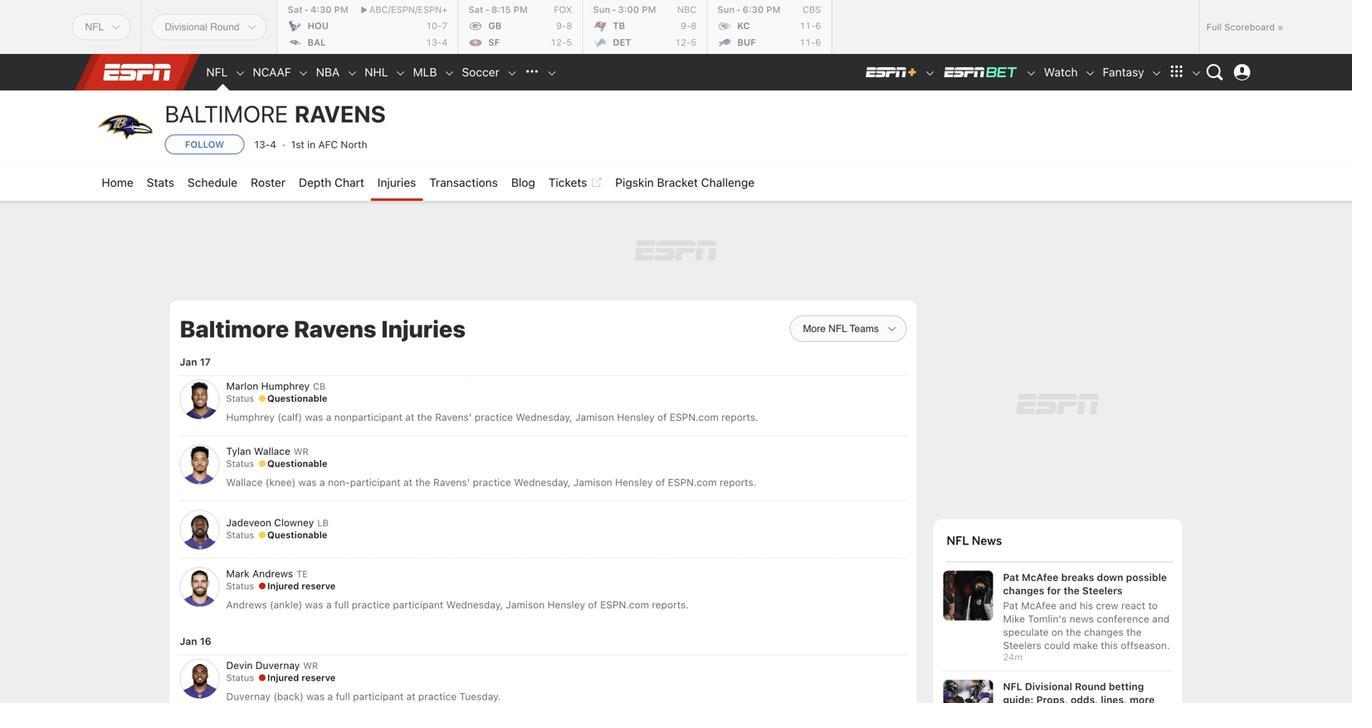 Task type: vqa. For each thing, say whether or not it's contained in the screenshot.


Task type: describe. For each thing, give the bounding box(es) containing it.
0 vertical spatial reports.
[[722, 412, 759, 423]]

pigskin
[[616, 176, 654, 189]]

soccer image
[[506, 67, 518, 79]]

nba link
[[309, 54, 347, 91]]

was for (ankle)
[[305, 599, 324, 611]]

clowney
[[274, 517, 314, 529]]

1 vertical spatial wallace
[[226, 477, 263, 488]]

baltimore for baltimore ravens
[[165, 100, 288, 127]]

pigskin bracket challenge link
[[609, 164, 762, 201]]

nfl for nfl divisional round betting guide: props, odds, lines, more
[[1004, 681, 1023, 693]]

nfl news
[[947, 534, 1003, 548]]

full scoreboard » link
[[1200, 0, 1291, 54]]

0 vertical spatial humphrey
[[261, 381, 310, 392]]

1 vertical spatial ravens'
[[434, 477, 470, 488]]

follow
[[185, 139, 224, 150]]

1 vertical spatial mcafee
[[1022, 600, 1057, 612]]

tickets link
[[542, 164, 609, 201]]

a for (ankle)
[[326, 599, 332, 611]]

1 vertical spatial wednesday,
[[514, 477, 571, 488]]

mike
[[1004, 613, 1026, 625]]

hou
[[308, 20, 329, 31]]

reserve for (back)
[[302, 673, 336, 684]]

marlon humphrey cb
[[226, 381, 326, 392]]

nhl
[[365, 65, 388, 79]]

was for (knee)
[[299, 477, 317, 488]]

wallace (knee) was a non-participant at the ravens' practice wednesday, jamison hensley of espn.com reports.
[[226, 477, 757, 488]]

4:30
[[311, 4, 332, 15]]

his
[[1080, 600, 1094, 612]]

list inside standings page main content
[[180, 380, 907, 615]]

andrews (ankle) was a full practice participant wednesday, jamison hensley of espn.com reports.
[[226, 599, 689, 611]]

more espn image
[[1191, 67, 1203, 79]]

espn plus image
[[925, 67, 937, 79]]

tickets
[[549, 176, 587, 189]]

tylan wallace wr
[[226, 446, 309, 457]]

0 vertical spatial espn.com
[[670, 412, 719, 423]]

reserve for (ankle)
[[302, 581, 336, 592]]

12- for fox
[[551, 37, 567, 48]]

a for (back)
[[328, 691, 333, 703]]

sun 6:30 pm
[[718, 4, 781, 15]]

espn bet image
[[943, 66, 1020, 79]]

1 vertical spatial hensley
[[616, 477, 653, 488]]

1 vertical spatial jamison
[[574, 477, 613, 488]]

8 for nbc
[[691, 20, 697, 31]]

watch image
[[1085, 67, 1097, 79]]

16
[[200, 636, 212, 648]]

full
[[1207, 22, 1223, 32]]

pat mcafee breaks down possible changes for the steelers pat mcafee and his crew react to mike tomlin's news conference and speculate on the changes the steelers could make this offseason. 24m
[[1004, 572, 1171, 663]]

8:15
[[491, 4, 511, 15]]

9-8 for nbc
[[681, 20, 697, 31]]

humphrey (calf) was a nonparticipant at the ravens' practice wednesday, jamison hensley of espn.com reports.
[[226, 412, 759, 423]]

fantasy image
[[1151, 67, 1163, 79]]

injured reserve for mark andrews
[[268, 581, 336, 592]]

nhl link
[[358, 54, 395, 91]]

sun for sun 3:00 pm
[[593, 4, 611, 15]]

status for jadeveon
[[226, 530, 254, 541]]

stats
[[147, 176, 174, 189]]

ravens image
[[95, 97, 155, 157]]

status for tylan
[[226, 459, 254, 469]]

pat mcafee and his crew react to mike tomlin's news conference and speculate on the changes the steelers could make this offseason. element
[[1004, 597, 1173, 652]]

bal
[[308, 37, 326, 48]]

to
[[1149, 600, 1158, 612]]

full scoreboard »
[[1207, 22, 1284, 32]]

tb
[[613, 20, 625, 31]]

2 vertical spatial wednesday,
[[447, 599, 503, 611]]

injured for mark andrews
[[268, 581, 299, 592]]

(back)
[[273, 691, 304, 703]]

chart
[[335, 176, 364, 189]]

11-6 for buf
[[800, 37, 822, 48]]

jadeveon clowney image
[[180, 510, 220, 550]]

7
[[442, 20, 448, 31]]

on
[[1052, 627, 1064, 638]]

external link image
[[591, 173, 602, 193]]

a for (knee)
[[320, 477, 325, 488]]

1st in afc north
[[291, 139, 368, 150]]

0 vertical spatial changes
[[1004, 585, 1045, 597]]

1 vertical spatial and
[[1153, 613, 1170, 625]]

11- for buf
[[800, 37, 816, 48]]

pigskin bracket challenge
[[616, 176, 755, 189]]

1st
[[291, 139, 305, 150]]

depth
[[299, 176, 332, 189]]

espn+ image
[[865, 66, 918, 79]]

jan 17
[[180, 356, 211, 368]]

jadeveon clowney lb
[[226, 517, 329, 529]]

profile management image
[[1235, 64, 1251, 81]]

espn bet image
[[1026, 67, 1038, 79]]

espn more sports home page image
[[520, 60, 545, 85]]

full for practice
[[335, 599, 349, 611]]

watch link
[[1038, 54, 1085, 91]]

nfl link
[[200, 54, 235, 91]]

nfl divisional round betting guide: props, odds, lines, more link
[[944, 680, 1173, 703]]

tylan
[[226, 446, 251, 457]]

1 vertical spatial of
[[656, 477, 665, 488]]

react
[[1122, 600, 1146, 612]]

pm for sat 4:30 pm
[[334, 4, 349, 15]]

pm for sun 3:00 pm
[[642, 4, 656, 15]]

transactions link
[[423, 164, 505, 201]]

follow button
[[165, 135, 245, 154]]

injuries inside standings page main content
[[381, 315, 466, 343]]

0 vertical spatial duvernay
[[256, 660, 300, 672]]

2 vertical spatial of
[[588, 599, 598, 611]]

devin duvernay wr
[[226, 660, 318, 672]]

espn
[[391, 4, 415, 15]]

roster link
[[244, 164, 292, 201]]

list containing pat mcafee breaks down possible changes for the steelers
[[944, 571, 1173, 703]]

6 for buf
[[816, 37, 822, 48]]

at for the
[[404, 477, 413, 488]]

guide:
[[1004, 694, 1034, 703]]

fox
[[554, 4, 572, 15]]

1 vertical spatial espn.com
[[668, 477, 717, 488]]

9-8 for fox
[[557, 20, 572, 31]]

devin
[[226, 660, 253, 672]]

1 vertical spatial participant
[[393, 599, 444, 611]]

home link
[[95, 164, 140, 201]]

ncaaf
[[253, 65, 291, 79]]

fantasy link
[[1097, 54, 1151, 91]]

»
[[1278, 22, 1284, 32]]

2 vertical spatial reports.
[[652, 599, 689, 611]]

questionable for (knee)
[[268, 459, 328, 469]]

0 vertical spatial andrews
[[253, 568, 293, 580]]

nonparticipant
[[335, 412, 403, 423]]

17
[[200, 356, 211, 368]]

24m
[[1004, 652, 1023, 663]]

transactions
[[430, 176, 498, 189]]

home
[[102, 176, 133, 189]]

injured reserve for devin duvernay
[[268, 673, 336, 684]]

in
[[307, 139, 316, 150]]

this
[[1101, 640, 1119, 651]]

breaks
[[1062, 572, 1095, 583]]

injuries link
[[371, 164, 423, 201]]

nfl for nfl
[[206, 65, 228, 79]]

1 vertical spatial humphrey
[[226, 412, 275, 423]]

mlb image
[[444, 67, 455, 79]]

0 vertical spatial wallace
[[254, 446, 291, 457]]

3 questionable from the top
[[268, 530, 328, 541]]

cbs
[[803, 4, 822, 15]]

props,
[[1037, 694, 1069, 703]]

1 vertical spatial reports.
[[720, 477, 757, 488]]

1 horizontal spatial 13-4
[[426, 37, 448, 48]]

1 vertical spatial duvernay
[[226, 691, 271, 703]]

ravens for baltimore ravens injuries
[[294, 315, 377, 343]]

1 vertical spatial 4
[[270, 139, 277, 150]]

marlon
[[226, 381, 259, 392]]

sat 4:30 pm
[[288, 4, 349, 15]]

0 vertical spatial 4
[[442, 37, 448, 48]]

nfl divisional round betting guide: props, odds, lines, more element
[[1004, 680, 1173, 703]]

lines,
[[1102, 694, 1128, 703]]

3:00
[[618, 4, 640, 15]]



Task type: locate. For each thing, give the bounding box(es) containing it.
divisional
[[1026, 681, 1073, 693]]

steelers down down
[[1083, 585, 1123, 597]]

espn+
[[418, 4, 448, 15]]

sun left 6:30 at top right
[[718, 4, 735, 15]]

injuries
[[378, 176, 416, 189], [381, 315, 466, 343]]

scoreboard
[[1225, 22, 1276, 32]]

pat mcafee breaks down possible changes for the steelers image
[[944, 571, 994, 621]]

3 pm from the left
[[642, 4, 656, 15]]

changes up this
[[1085, 627, 1124, 638]]

nba image
[[347, 67, 358, 79]]

wr for tylan wallace
[[294, 447, 309, 457]]

1 vertical spatial nfl
[[947, 534, 969, 548]]

8 down fox
[[567, 20, 572, 31]]

ravens up 'cb'
[[294, 315, 377, 343]]

at
[[405, 412, 415, 423], [404, 477, 413, 488], [407, 691, 416, 703]]

betting
[[1109, 681, 1145, 693]]

jamison
[[576, 412, 615, 423], [574, 477, 613, 488], [506, 599, 545, 611]]

2 9-8 from the left
[[681, 20, 697, 31]]

1 5 from the left
[[567, 37, 572, 48]]

5 status from the top
[[226, 673, 254, 684]]

nfl divisional round betting guide: props, odds, lines, more
[[1004, 681, 1155, 703]]

cb
[[313, 381, 326, 392]]

jan for jan 16
[[180, 636, 197, 648]]

1 vertical spatial injured reserve
[[268, 673, 336, 684]]

1 pat from the top
[[1004, 572, 1020, 583]]

2 status from the top
[[226, 459, 254, 469]]

1 horizontal spatial steelers
[[1083, 585, 1123, 597]]

1 horizontal spatial 9-
[[681, 20, 691, 31]]

12- up more sports image
[[551, 37, 567, 48]]

schedule
[[188, 176, 238, 189]]

9-8 down fox
[[557, 20, 572, 31]]

full right the (ankle)
[[335, 599, 349, 611]]

sat
[[288, 4, 303, 15], [469, 4, 484, 15]]

1 vertical spatial wr
[[303, 661, 318, 672]]

0 horizontal spatial sat
[[288, 4, 303, 15]]

status down devin
[[226, 673, 254, 684]]

was right (calf) in the left of the page
[[305, 412, 323, 423]]

pm right "4:30"
[[334, 4, 349, 15]]

a for (calf)
[[326, 412, 332, 423]]

0 vertical spatial jamison
[[576, 412, 615, 423]]

wr down (calf) in the left of the page
[[294, 447, 309, 457]]

8 down nbc
[[691, 20, 697, 31]]

was right the (ankle)
[[305, 599, 324, 611]]

humphrey up (calf) in the left of the page
[[261, 381, 310, 392]]

1 9-8 from the left
[[557, 20, 572, 31]]

afc
[[318, 139, 338, 150]]

1 vertical spatial pat
[[1004, 600, 1019, 612]]

wr inside tylan wallace wr
[[294, 447, 309, 457]]

status down the mark
[[226, 581, 254, 592]]

humphrey
[[261, 381, 310, 392], [226, 412, 275, 423]]

2 injured reserve from the top
[[268, 673, 336, 684]]

list containing marlon humphrey
[[180, 380, 907, 615]]

0 vertical spatial wr
[[294, 447, 309, 457]]

was for (calf)
[[305, 412, 323, 423]]

2 questionable from the top
[[268, 459, 328, 469]]

baltimore ravens
[[165, 100, 386, 127]]

participant
[[350, 477, 401, 488], [393, 599, 444, 611], [353, 691, 404, 703]]

1 horizontal spatial 5
[[691, 37, 697, 48]]

2 sat from the left
[[469, 4, 484, 15]]

13- down '10-'
[[426, 37, 442, 48]]

0 vertical spatial mcafee
[[1022, 572, 1059, 583]]

4
[[442, 37, 448, 48], [270, 139, 277, 150]]

1 8 from the left
[[567, 20, 572, 31]]

reserve
[[302, 581, 336, 592], [302, 673, 336, 684]]

0 horizontal spatial 12-5
[[551, 37, 572, 48]]

sat left 8:15
[[469, 4, 484, 15]]

1 vertical spatial questionable
[[268, 459, 328, 469]]

ravens' down humphrey (calf) was a nonparticipant at the ravens' practice wednesday, jamison hensley of espn.com reports.
[[434, 477, 470, 488]]

5 for fox
[[567, 37, 572, 48]]

watch
[[1044, 65, 1078, 79]]

1 vertical spatial reserve
[[302, 673, 336, 684]]

12-5
[[551, 37, 572, 48], [675, 37, 697, 48]]

1 horizontal spatial 13-
[[426, 37, 442, 48]]

nba
[[316, 65, 340, 79]]

mark andrews te
[[226, 568, 308, 580]]

sf
[[489, 37, 500, 48]]

changes
[[1004, 585, 1045, 597], [1085, 627, 1124, 638]]

sun left 3:00
[[593, 4, 611, 15]]

was for (back)
[[307, 691, 325, 703]]

(calf)
[[278, 412, 302, 423]]

0 horizontal spatial 13-4
[[255, 139, 277, 150]]

2 6 from the top
[[816, 37, 822, 48]]

marlon humphrey image
[[180, 380, 220, 420]]

1 ravens from the top
[[295, 100, 386, 127]]

jan 16
[[180, 636, 212, 648]]

0 vertical spatial steelers
[[1083, 585, 1123, 597]]

0 horizontal spatial 13-
[[255, 139, 270, 150]]

mcafee up tomlin's
[[1022, 600, 1057, 612]]

reserve down te
[[302, 581, 336, 592]]

andrews down the mark
[[226, 599, 267, 611]]

status for devin
[[226, 673, 254, 684]]

0 vertical spatial participant
[[350, 477, 401, 488]]

2 8 from the left
[[691, 20, 697, 31]]

standings page main content
[[170, 301, 934, 703]]

9- for fox
[[557, 20, 567, 31]]

status for marlon
[[226, 393, 254, 404]]

1 vertical spatial full
[[336, 691, 350, 703]]

2 vertical spatial at
[[407, 691, 416, 703]]

1 vertical spatial jan
[[180, 636, 197, 648]]

0 horizontal spatial and
[[1060, 600, 1077, 612]]

injured up the (ankle)
[[268, 581, 299, 592]]

2 9- from the left
[[681, 20, 691, 31]]

steelers down speculate
[[1004, 640, 1042, 651]]

1 vertical spatial steelers
[[1004, 640, 1042, 651]]

1 horizontal spatial 12-5
[[675, 37, 697, 48]]

0 horizontal spatial 9-
[[557, 20, 567, 31]]

nfl up guide:
[[1004, 681, 1023, 693]]

blog link
[[505, 164, 542, 201]]

duvernay down devin
[[226, 691, 271, 703]]

(ankle)
[[270, 599, 302, 611]]

a right (back)
[[328, 691, 333, 703]]

jan left 16
[[180, 636, 197, 648]]

at right nonparticipant
[[405, 412, 415, 423]]

duvernay (back) was a full participant at practice tuesday.
[[226, 691, 501, 703]]

1 vertical spatial andrews
[[226, 599, 267, 611]]

9- for nbc
[[681, 20, 691, 31]]

1 horizontal spatial 4
[[442, 37, 448, 48]]

2 sun from the left
[[718, 4, 735, 15]]

steelers
[[1083, 585, 1123, 597], [1004, 640, 1042, 651]]

1 vertical spatial injured
[[268, 673, 299, 684]]

13-4 down baltimore ravens
[[255, 139, 277, 150]]

0 vertical spatial injured
[[268, 581, 299, 592]]

1 vertical spatial changes
[[1085, 627, 1124, 638]]

12- for nbc
[[675, 37, 691, 48]]

nfl left news
[[947, 534, 969, 548]]

ravens for baltimore ravens
[[295, 100, 386, 127]]

pm right 6:30 at top right
[[767, 4, 781, 15]]

0 vertical spatial reserve
[[302, 581, 336, 592]]

1 vertical spatial baltimore
[[180, 315, 289, 343]]

0 vertical spatial 6
[[816, 20, 822, 31]]

pm right 8:15
[[514, 4, 528, 15]]

list
[[180, 380, 907, 615], [944, 571, 1173, 703]]

sat 8:15 pm
[[469, 4, 528, 15]]

2 ravens from the top
[[294, 315, 377, 343]]

odds,
[[1071, 694, 1099, 703]]

nfl divisional round betting guide: props, odds, lines, more image
[[944, 680, 994, 703]]

9-8 down nbc
[[681, 20, 697, 31]]

0 horizontal spatial 5
[[567, 37, 572, 48]]

injured reserve down te
[[268, 581, 336, 592]]

participant for the
[[350, 477, 401, 488]]

and left his
[[1060, 600, 1077, 612]]

12-5 for nbc
[[675, 37, 697, 48]]

2 12- from the left
[[675, 37, 691, 48]]

questionable for (calf)
[[268, 393, 328, 404]]

1 11-6 from the top
[[800, 20, 822, 31]]

12-5 up global navigation element
[[675, 37, 697, 48]]

mlb link
[[407, 54, 444, 91]]

tylan wallace image
[[180, 445, 220, 485]]

1 sun from the left
[[593, 4, 611, 15]]

nbc
[[678, 4, 697, 15]]

1 pm from the left
[[334, 4, 349, 15]]

2 pm from the left
[[514, 4, 528, 15]]

bracket
[[657, 176, 698, 189]]

baltimore for baltimore ravens injuries
[[180, 315, 289, 343]]

participant for practice
[[353, 691, 404, 703]]

0 horizontal spatial steelers
[[1004, 640, 1042, 651]]

global navigation element
[[95, 54, 1258, 91]]

sun for sun 6:30 pm
[[718, 4, 735, 15]]

pm right 3:00
[[642, 4, 656, 15]]

2 vertical spatial participant
[[353, 691, 404, 703]]

nfl inside global navigation element
[[206, 65, 228, 79]]

at for practice
[[407, 691, 416, 703]]

more sports image
[[546, 67, 558, 79]]

1 horizontal spatial 8
[[691, 20, 697, 31]]

2 pat from the top
[[1004, 600, 1019, 612]]

8
[[567, 20, 572, 31], [691, 20, 697, 31]]

11-6 for kc
[[800, 20, 822, 31]]

nfl for nfl news
[[947, 534, 969, 548]]

speculate
[[1004, 627, 1049, 638]]

duvernay up (back)
[[256, 660, 300, 672]]

nfl image
[[235, 67, 246, 79]]

1 horizontal spatial and
[[1153, 613, 1170, 625]]

13- down baltimore ravens
[[255, 139, 270, 150]]

0 vertical spatial of
[[658, 412, 667, 423]]

1 vertical spatial 11-6
[[800, 37, 822, 48]]

kc
[[738, 20, 750, 31]]

full for participant
[[336, 691, 350, 703]]

at right non-
[[404, 477, 413, 488]]

nfl inside "nfl divisional round betting guide: props, odds, lines, more"
[[1004, 681, 1023, 693]]

0 vertical spatial ravens'
[[435, 412, 472, 423]]

was right (knee)
[[299, 477, 317, 488]]

1 12-5 from the left
[[551, 37, 572, 48]]

0 vertical spatial 11-6
[[800, 20, 822, 31]]

0 vertical spatial pat
[[1004, 572, 1020, 583]]

news
[[1070, 613, 1094, 625]]

mark andrews image
[[180, 567, 220, 607]]

0 vertical spatial 13-
[[426, 37, 442, 48]]

6
[[816, 20, 822, 31], [816, 37, 822, 48]]

0 vertical spatial injuries
[[378, 176, 416, 189]]

sat for sat 8:15 pm
[[469, 4, 484, 15]]

wr up (back)
[[303, 661, 318, 672]]

2 vertical spatial jamison
[[506, 599, 545, 611]]

0 horizontal spatial 4
[[270, 139, 277, 150]]

5 down nbc
[[691, 37, 697, 48]]

down
[[1098, 572, 1124, 583]]

4 left 1st
[[270, 139, 277, 150]]

jadeveon
[[226, 517, 271, 529]]

0 horizontal spatial 8
[[567, 20, 572, 31]]

2 reserve from the top
[[302, 673, 336, 684]]

1 horizontal spatial changes
[[1085, 627, 1124, 638]]

3 status from the top
[[226, 530, 254, 541]]

baltimore up 17
[[180, 315, 289, 343]]

questionable up (knee)
[[268, 459, 328, 469]]

1 vertical spatial 13-4
[[255, 139, 277, 150]]

at left tuesday.
[[407, 691, 416, 703]]

8 for fox
[[567, 20, 572, 31]]

a left non-
[[320, 477, 325, 488]]

questionable down clowney
[[268, 530, 328, 541]]

humphrey down "marlon"
[[226, 412, 275, 423]]

a right the (ankle)
[[326, 599, 332, 611]]

ravens' up wallace (knee) was a non-participant at the ravens' practice wednesday, jamison hensley of espn.com reports.
[[435, 412, 472, 423]]

0 vertical spatial 11-
[[800, 20, 816, 31]]

12-5 for fox
[[551, 37, 572, 48]]

abc
[[369, 4, 388, 15]]

0 horizontal spatial sun
[[593, 4, 611, 15]]

0 vertical spatial wednesday,
[[516, 412, 573, 423]]

injured for devin duvernay
[[268, 673, 299, 684]]

mark
[[226, 568, 250, 580]]

depth chart
[[299, 176, 364, 189]]

the
[[417, 412, 433, 423], [416, 477, 431, 488], [1064, 585, 1080, 597], [1067, 627, 1082, 638], [1127, 627, 1142, 638]]

1 reserve from the top
[[302, 581, 336, 592]]

changes up mike
[[1004, 585, 1045, 597]]

0 vertical spatial baltimore
[[165, 100, 288, 127]]

more
[[1130, 694, 1155, 703]]

wallace up (knee)
[[254, 446, 291, 457]]

1 12- from the left
[[551, 37, 567, 48]]

north
[[341, 139, 368, 150]]

1 vertical spatial ravens
[[294, 315, 377, 343]]

ncaaf image
[[298, 67, 309, 79]]

2 horizontal spatial nfl
[[1004, 681, 1023, 693]]

crew
[[1097, 600, 1119, 612]]

2 11- from the top
[[800, 37, 816, 48]]

1 vertical spatial at
[[404, 477, 413, 488]]

2 vertical spatial hensley
[[548, 599, 585, 611]]

1 jan from the top
[[180, 356, 197, 368]]

fantasy
[[1103, 65, 1145, 79]]

tuesday.
[[460, 691, 501, 703]]

a right (calf) in the left of the page
[[326, 412, 332, 423]]

andrews left te
[[253, 568, 293, 580]]

practice
[[475, 412, 513, 423], [473, 477, 511, 488], [352, 599, 390, 611], [418, 691, 457, 703]]

reserve up (back)
[[302, 673, 336, 684]]

0 vertical spatial at
[[405, 412, 415, 423]]

wr inside devin duvernay wr
[[303, 661, 318, 672]]

jan for jan 17
[[180, 356, 197, 368]]

1 vertical spatial 6
[[816, 37, 822, 48]]

13-4 down the 10-7
[[426, 37, 448, 48]]

12-5 up more sports image
[[551, 37, 572, 48]]

1 injured reserve from the top
[[268, 581, 336, 592]]

roster
[[251, 176, 286, 189]]

2 vertical spatial espn.com
[[601, 599, 649, 611]]

pm for sun 6:30 pm
[[767, 4, 781, 15]]

1 sat from the left
[[288, 4, 303, 15]]

5 down fox
[[567, 37, 572, 48]]

baltimore ravens injuries
[[180, 315, 466, 343]]

status down tylan
[[226, 459, 254, 469]]

lb
[[318, 518, 329, 529]]

baltimore up follow button
[[165, 100, 288, 127]]

round
[[1076, 681, 1107, 693]]

pm for sat 8:15 pm
[[514, 4, 528, 15]]

6 for kc
[[816, 20, 822, 31]]

4 pm from the left
[[767, 4, 781, 15]]

jan left 17
[[180, 356, 197, 368]]

0 horizontal spatial 12-
[[551, 37, 567, 48]]

full right (back)
[[336, 691, 350, 703]]

could
[[1045, 640, 1071, 651]]

2 vertical spatial questionable
[[268, 530, 328, 541]]

wallace down tylan
[[226, 477, 263, 488]]

0 vertical spatial hensley
[[617, 412, 655, 423]]

news
[[972, 534, 1003, 548]]

4 down 7
[[442, 37, 448, 48]]

devin duvernay image
[[180, 659, 220, 699]]

2 jan from the top
[[180, 636, 197, 648]]

mcafee up the for
[[1022, 572, 1059, 583]]

1 horizontal spatial nfl
[[947, 534, 969, 548]]

1 vertical spatial 13-
[[255, 139, 270, 150]]

0 vertical spatial nfl
[[206, 65, 228, 79]]

make
[[1074, 640, 1099, 651]]

pm
[[334, 4, 349, 15], [514, 4, 528, 15], [642, 4, 656, 15], [767, 4, 781, 15]]

status for mark
[[226, 581, 254, 592]]

a
[[326, 412, 332, 423], [320, 477, 325, 488], [326, 599, 332, 611], [328, 691, 333, 703]]

5 for nbc
[[691, 37, 697, 48]]

gb
[[489, 20, 502, 31]]

questionable up (calf) in the left of the page
[[268, 393, 328, 404]]

2 vertical spatial nfl
[[1004, 681, 1023, 693]]

1 horizontal spatial 12-
[[675, 37, 691, 48]]

0 horizontal spatial changes
[[1004, 585, 1045, 597]]

more espn image
[[1165, 60, 1190, 85]]

9- down fox
[[557, 20, 567, 31]]

1 questionable from the top
[[268, 393, 328, 404]]

ravens up 1st in afc north
[[295, 100, 386, 127]]

1 horizontal spatial 9-8
[[681, 20, 697, 31]]

possible
[[1127, 572, 1168, 583]]

soccer link
[[455, 54, 506, 91]]

nfl left nfl icon
[[206, 65, 228, 79]]

12- up global navigation element
[[675, 37, 691, 48]]

4 status from the top
[[226, 581, 254, 592]]

reports.
[[722, 412, 759, 423], [720, 477, 757, 488], [652, 599, 689, 611]]

pat mcafee breaks down possible changes for the steelers element
[[1004, 571, 1173, 597]]

stats link
[[140, 164, 181, 201]]

sat left "4:30"
[[288, 4, 303, 15]]

for
[[1048, 585, 1062, 597]]

0 vertical spatial 13-4
[[426, 37, 448, 48]]

6:30
[[743, 4, 764, 15]]

full
[[335, 599, 349, 611], [336, 691, 350, 703]]

challenge
[[702, 176, 755, 189]]

10-
[[426, 20, 442, 31]]

0 horizontal spatial nfl
[[206, 65, 228, 79]]

11- for kc
[[800, 20, 816, 31]]

1 9- from the left
[[557, 20, 567, 31]]

ravens inside standings page main content
[[294, 315, 377, 343]]

12-
[[551, 37, 567, 48], [675, 37, 691, 48]]

status down "marlon"
[[226, 393, 254, 404]]

abc espn espn+
[[369, 4, 448, 15]]

sat for sat 4:30 pm
[[288, 4, 303, 15]]

1 6 from the top
[[816, 20, 822, 31]]

status down jadeveon
[[226, 530, 254, 541]]

1 injured from the top
[[268, 581, 299, 592]]

0 vertical spatial jan
[[180, 356, 197, 368]]

wr for devin duvernay
[[303, 661, 318, 672]]

2 injured from the top
[[268, 673, 299, 684]]

9-8
[[557, 20, 572, 31], [681, 20, 697, 31]]

0 vertical spatial and
[[1060, 600, 1077, 612]]

2 5 from the left
[[691, 37, 697, 48]]

baltimore
[[165, 100, 288, 127], [180, 315, 289, 343]]

1 11- from the top
[[800, 20, 816, 31]]

2 12-5 from the left
[[675, 37, 697, 48]]

injured down devin duvernay wr
[[268, 673, 299, 684]]

injured reserve up (back)
[[268, 673, 336, 684]]

nhl image
[[395, 67, 407, 79]]

1 horizontal spatial sun
[[718, 4, 735, 15]]

0 vertical spatial injured reserve
[[268, 581, 336, 592]]

offseason.
[[1121, 640, 1171, 651]]

0 vertical spatial full
[[335, 599, 349, 611]]

baltimore inside standings page main content
[[180, 315, 289, 343]]

9- down nbc
[[681, 20, 691, 31]]

was right (back)
[[307, 691, 325, 703]]

1 status from the top
[[226, 393, 254, 404]]

and down "to"
[[1153, 613, 1170, 625]]

0 vertical spatial ravens
[[295, 100, 386, 127]]

1 horizontal spatial sat
[[469, 4, 484, 15]]

2 11-6 from the top
[[800, 37, 822, 48]]



